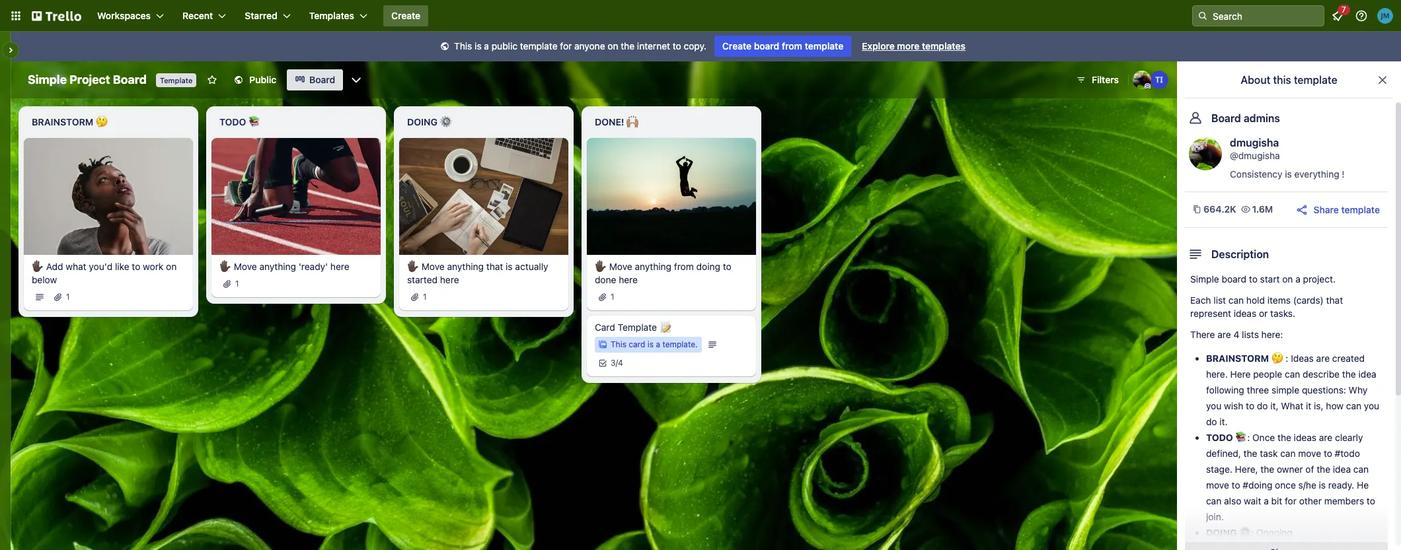 Task type: describe. For each thing, give the bounding box(es) containing it.
4 for are
[[1234, 329, 1240, 341]]

0 vertical spatial template
[[160, 76, 193, 85]]

join.
[[1207, 512, 1224, 523]]

workspaces
[[97, 10, 151, 21]]

primary element
[[0, 0, 1402, 32]]

ideas inside each list can hold items (cards) that represent ideas or tasks.
[[1234, 308, 1257, 319]]

TODO 📚 text field
[[212, 112, 381, 133]]

: for 🤔
[[1286, 353, 1289, 364]]

✋🏿 move anything that is actually started here link
[[407, 260, 561, 287]]

1 horizontal spatial brainstorm
[[1207, 353, 1270, 364]]

start
[[1261, 274, 1281, 285]]

actually
[[515, 261, 549, 272]]

here inside 'link'
[[331, 261, 350, 272]]

are inside : once the ideas are clearly defined, the task can move to #todo stage. here, the owner of the idea can move to #doing once s/he is ready. he can also wait a bit for other members to join.
[[1320, 432, 1333, 444]]

doing
[[697, 261, 721, 272]]

⚙️ for doing ⚙️ : ongoing
[[1240, 528, 1252, 539]]

✋🏿 for ✋🏿 move anything from doing to done here
[[595, 261, 607, 272]]

here
[[1231, 369, 1251, 380]]

#todo
[[1336, 448, 1361, 460]]

brainstorm 🤔 inside text box
[[32, 116, 108, 128]]

wish
[[1225, 401, 1244, 412]]

1 horizontal spatial todo 📚
[[1207, 432, 1248, 444]]

dmugisha (dmugisha) image
[[1133, 71, 1152, 89]]

done!
[[595, 116, 625, 128]]

everything
[[1295, 169, 1340, 180]]

project
[[70, 73, 110, 87]]

this for this card is a template.
[[611, 340, 627, 350]]

7 notifications image
[[1330, 8, 1346, 24]]

Board name text field
[[21, 69, 153, 91]]

'ready'
[[299, 261, 328, 272]]

items
[[1268, 295, 1291, 306]]

1 horizontal spatial move
[[1299, 448, 1322, 460]]

like
[[115, 261, 129, 272]]

anything for from
[[635, 261, 672, 272]]

✋🏿 move anything from doing to done here
[[595, 261, 732, 285]]

that inside ✋🏿 move anything that is actually started here
[[487, 261, 503, 272]]

📚 inside todo 📚 text box
[[249, 116, 260, 128]]

workspaces button
[[89, 5, 172, 26]]

template right this
[[1295, 74, 1338, 86]]

trello inspiration (inspiringtaco) image
[[1151, 71, 1169, 89]]

sm image
[[438, 40, 452, 54]]

three
[[1247, 385, 1270, 396]]

todo 📚 inside text box
[[220, 116, 260, 128]]

📝
[[660, 322, 672, 333]]

lists
[[1243, 329, 1260, 341]]

1 for ✋🏿 move anything 'ready' here
[[235, 279, 239, 289]]

✋🏿 move anything that is actually started here
[[407, 261, 549, 285]]

about
[[1241, 74, 1271, 86]]

more
[[898, 40, 920, 52]]

templates button
[[301, 5, 376, 26]]

s/he
[[1299, 480, 1317, 491]]

a inside : once the ideas are clearly defined, the task can move to #todo stage. here, the owner of the idea can move to #doing once s/he is ready. he can also wait a bit for other members to join.
[[1264, 496, 1269, 507]]

is left 'public'
[[475, 40, 482, 52]]

simple board to start on a project.
[[1191, 274, 1336, 285]]

✋🏿 move anything 'ready' here
[[220, 261, 350, 272]]

✋🏿 for ✋🏿 move anything 'ready' here
[[220, 261, 231, 272]]

stage.
[[1207, 464, 1233, 475]]

dmugisha
[[1231, 137, 1280, 149]]

public button
[[226, 69, 284, 91]]

/
[[616, 358, 618, 368]]

create button
[[384, 5, 429, 26]]

once
[[1253, 432, 1276, 444]]

public
[[250, 74, 276, 85]]

clearly
[[1336, 432, 1364, 444]]

what
[[66, 261, 86, 272]]

what
[[1282, 401, 1304, 412]]

board for board admins
[[1212, 112, 1242, 124]]

can down why
[[1347, 401, 1362, 412]]

that inside each list can hold items (cards) that represent ideas or tasks.
[[1327, 295, 1344, 306]]

: once the ideas are clearly defined, the task can move to #todo stage. here, the owner of the idea can move to #doing once s/he is ready. he can also wait a bit for other members to join.
[[1207, 432, 1376, 523]]

can up he
[[1354, 464, 1370, 475]]

simple for simple project board
[[28, 73, 67, 87]]

it
[[1307, 401, 1312, 412]]

brainstorm inside text box
[[32, 116, 93, 128]]

2 you from the left
[[1365, 401, 1380, 412]]

ready.
[[1329, 480, 1355, 491]]

done! 🙌🏽
[[595, 116, 639, 128]]

can inside each list can hold items (cards) that represent ideas or tasks.
[[1229, 295, 1245, 306]]

here for ✋🏿 move anything that is actually started here
[[440, 274, 459, 285]]

search image
[[1198, 11, 1209, 21]]

about this template
[[1241, 74, 1338, 86]]

public
[[492, 40, 518, 52]]

doing ⚙️ : ongoing
[[1207, 528, 1293, 539]]

create board from template link
[[715, 36, 852, 57]]

1 for ✋🏿 move anything from doing to done here
[[611, 292, 615, 302]]

defined,
[[1207, 448, 1242, 460]]

on for anyone
[[608, 40, 619, 52]]

is,
[[1315, 401, 1324, 412]]

(cards)
[[1294, 295, 1324, 306]]

template right 'public'
[[520, 40, 558, 52]]

card template 📝 link
[[595, 321, 749, 334]]

following
[[1207, 385, 1245, 396]]

template inside create board from template "link"
[[805, 40, 844, 52]]

move for ✋🏿 move anything 'ready' here
[[234, 261, 257, 272]]

✋🏿 add what you'd like to work on below link
[[32, 260, 185, 287]]

bit
[[1272, 496, 1283, 507]]

share template button
[[1296, 203, 1381, 217]]

the up here,
[[1244, 448, 1258, 460]]

1 vertical spatial todo
[[1207, 432, 1234, 444]]

todo inside text box
[[220, 116, 246, 128]]

people
[[1254, 369, 1283, 380]]

explore more templates link
[[854, 36, 974, 57]]

🙌🏽
[[627, 116, 639, 128]]

or
[[1260, 308, 1268, 319]]

1 you from the left
[[1207, 401, 1222, 412]]

it,
[[1271, 401, 1279, 412]]

this member is an admin of this board. image
[[1145, 83, 1151, 89]]

on for work
[[166, 261, 177, 272]]

add
[[46, 261, 63, 272]]

task
[[1261, 448, 1278, 460]]

is right card
[[648, 340, 654, 350]]

this
[[1274, 74, 1292, 86]]

to left #todo
[[1324, 448, 1333, 460]]

create for create board from template
[[723, 40, 752, 52]]

project.
[[1304, 274, 1336, 285]]

from inside "link"
[[782, 40, 803, 52]]

started
[[407, 274, 438, 285]]

other
[[1300, 496, 1322, 507]]

below
[[32, 274, 57, 285]]

1 vertical spatial do
[[1207, 417, 1218, 428]]

created
[[1333, 353, 1366, 364]]



Task type: vqa. For each thing, say whether or not it's contained in the screenshot.
of
yes



Task type: locate. For each thing, give the bounding box(es) containing it.
0 horizontal spatial todo 📚
[[220, 116, 260, 128]]

to right the wish
[[1247, 401, 1255, 412]]

1 vertical spatial doing
[[1207, 528, 1238, 539]]

0 vertical spatial move
[[1299, 448, 1322, 460]]

this card is a template.
[[611, 340, 698, 350]]

can up join.
[[1207, 496, 1222, 507]]

1 vertical spatial create
[[723, 40, 752, 52]]

✋🏿 add what you'd like to work on below
[[32, 261, 177, 285]]

move for ✋🏿 move anything from doing to done here
[[610, 261, 633, 272]]

template right share
[[1342, 204, 1381, 215]]

move up the of at the right bottom
[[1299, 448, 1322, 460]]

1 horizontal spatial 4
[[1234, 329, 1240, 341]]

✋🏿 move anything 'ready' here link
[[220, 260, 373, 274]]

0 horizontal spatial idea
[[1334, 464, 1352, 475]]

DOING ⚙️ text field
[[399, 112, 569, 133]]

0 horizontal spatial brainstorm 🤔
[[32, 116, 108, 128]]

2 anything from the left
[[447, 261, 484, 272]]

0 horizontal spatial on
[[166, 261, 177, 272]]

0 horizontal spatial :
[[1248, 432, 1251, 444]]

0 vertical spatial that
[[487, 261, 503, 272]]

: left ongoing
[[1252, 528, 1254, 539]]

3 move from the left
[[610, 261, 633, 272]]

is inside ✋🏿 move anything that is actually started here
[[506, 261, 513, 272]]

1 vertical spatial :
[[1248, 432, 1251, 444]]

0 horizontal spatial move
[[234, 261, 257, 272]]

1 vertical spatial todo 📚
[[1207, 432, 1248, 444]]

🤔 inside the brainstorm 🤔 text box
[[96, 116, 108, 128]]

1 horizontal spatial ideas
[[1295, 432, 1317, 444]]

1 down what
[[66, 292, 70, 302]]

card template 📝
[[595, 322, 672, 333]]

4 ✋🏿 from the left
[[595, 261, 607, 272]]

✋🏿 for ✋🏿 add what you'd like to work on below
[[32, 261, 44, 272]]

on right start
[[1283, 274, 1294, 285]]

internet
[[637, 40, 671, 52]]

is right s/he
[[1320, 480, 1327, 491]]

brainstorm 🤔 down the simple project board 'text field'
[[32, 116, 108, 128]]

are inside the : ideas are created here. here people can describe the idea following three simple questions: why you wish to do it, what it is, how can you do it.
[[1317, 353, 1330, 364]]

1 horizontal spatial :
[[1252, 528, 1254, 539]]

you'd
[[89, 261, 113, 272]]

0 vertical spatial 4
[[1234, 329, 1240, 341]]

doing for doing ⚙️
[[407, 116, 438, 128]]

✋🏿 inside ✋🏿 move anything from doing to done here
[[595, 261, 607, 272]]

✋🏿 inside 'link'
[[220, 261, 231, 272]]

there
[[1191, 329, 1216, 341]]

!
[[1343, 169, 1345, 180]]

1 horizontal spatial 📚
[[1236, 432, 1248, 444]]

0 horizontal spatial brainstorm
[[32, 116, 93, 128]]

🤔 down the project
[[96, 116, 108, 128]]

the inside the : ideas are created here. here people can describe the idea following three simple questions: why you wish to do it, what it is, how can you do it.
[[1343, 369, 1357, 380]]

1 horizontal spatial 🤔
[[1272, 353, 1284, 364]]

0 vertical spatial from
[[782, 40, 803, 52]]

0 horizontal spatial do
[[1207, 417, 1218, 428]]

the right once on the bottom of the page
[[1278, 432, 1292, 444]]

recent button
[[175, 5, 234, 26]]

✋🏿 for ✋🏿 move anything that is actually started here
[[407, 261, 419, 272]]

board for board
[[310, 74, 335, 85]]

0 horizontal spatial move
[[1207, 480, 1230, 491]]

do left it.
[[1207, 417, 1218, 428]]

is inside : once the ideas are clearly defined, the task can move to #todo stage. here, the owner of the idea can move to #doing once s/he is ready. he can also wait a bit for other members to join.
[[1320, 480, 1327, 491]]

664.2k
[[1204, 204, 1237, 215]]

ongoing
[[1257, 528, 1293, 539]]

1 vertical spatial 🤔
[[1272, 353, 1284, 364]]

Search field
[[1209, 6, 1324, 26]]

that left actually
[[487, 261, 503, 272]]

✋🏿 inside ✋🏿 add what you'd like to work on below
[[32, 261, 44, 272]]

0 vertical spatial todo 📚
[[220, 116, 260, 128]]

dmugisha (dmugisha) image
[[1190, 138, 1223, 171]]

also
[[1225, 496, 1242, 507]]

⚙️ inside text field
[[440, 116, 452, 128]]

on right anyone
[[608, 40, 619, 52]]

star or unstar board image
[[207, 75, 218, 85]]

description
[[1212, 249, 1270, 261]]

1 horizontal spatial doing
[[1207, 528, 1238, 539]]

3 anything from the left
[[635, 261, 672, 272]]

is left actually
[[506, 261, 513, 272]]

hold
[[1247, 295, 1266, 306]]

can right "list"
[[1229, 295, 1245, 306]]

starred
[[245, 10, 278, 21]]

create inside "link"
[[723, 40, 752, 52]]

jeremy miller (jeremymiller198) image
[[1378, 8, 1394, 24]]

1 vertical spatial this
[[611, 340, 627, 350]]

2 horizontal spatial on
[[1283, 274, 1294, 285]]

0 vertical spatial this
[[454, 40, 472, 52]]

template left explore
[[805, 40, 844, 52]]

0 horizontal spatial from
[[674, 261, 694, 272]]

2 ✋🏿 from the left
[[220, 261, 231, 272]]

it.
[[1220, 417, 1228, 428]]

2 horizontal spatial move
[[610, 261, 633, 272]]

0 vertical spatial create
[[391, 10, 421, 21]]

ideas down it
[[1295, 432, 1317, 444]]

to inside ✋🏿 move anything from doing to done here
[[723, 261, 732, 272]]

copy.
[[684, 40, 707, 52]]

here inside ✋🏿 move anything from doing to done here
[[619, 274, 638, 285]]

2 vertical spatial on
[[1283, 274, 1294, 285]]

you up it.
[[1207, 401, 1222, 412]]

to up also
[[1232, 480, 1241, 491]]

3 ✋🏿 from the left
[[407, 261, 419, 272]]

brainstorm
[[32, 116, 93, 128], [1207, 353, 1270, 364]]

template up card
[[618, 322, 657, 333]]

simple for simple board to start on a project.
[[1191, 274, 1220, 285]]

anything for 'ready'
[[260, 261, 296, 272]]

idea up ready.
[[1334, 464, 1352, 475]]

doing
[[407, 116, 438, 128], [1207, 528, 1238, 539]]

2 move from the left
[[422, 261, 445, 272]]

0 vertical spatial doing
[[407, 116, 438, 128]]

anything
[[260, 261, 296, 272], [447, 261, 484, 272], [635, 261, 672, 272]]

here right started
[[440, 274, 459, 285]]

open information menu image
[[1356, 9, 1369, 22]]

1 horizontal spatial board
[[310, 74, 335, 85]]

the down task at bottom right
[[1261, 464, 1275, 475]]

wait
[[1245, 496, 1262, 507]]

the right the of at the right bottom
[[1317, 464, 1331, 475]]

owner
[[1278, 464, 1304, 475]]

move
[[234, 261, 257, 272], [422, 261, 445, 272], [610, 261, 633, 272]]

admins
[[1244, 112, 1281, 124]]

template inside "share template" button
[[1342, 204, 1381, 215]]

1
[[235, 279, 239, 289], [66, 292, 70, 302], [423, 292, 427, 302], [611, 292, 615, 302]]

1 ✋🏿 from the left
[[32, 261, 44, 272]]

todo 📚 down it.
[[1207, 432, 1248, 444]]

2 horizontal spatial :
[[1286, 353, 1289, 364]]

ideas
[[1234, 308, 1257, 319], [1295, 432, 1317, 444]]

1 horizontal spatial from
[[782, 40, 803, 52]]

1 vertical spatial are
[[1317, 353, 1330, 364]]

recent
[[183, 10, 213, 21]]

0 horizontal spatial ⚙️
[[440, 116, 452, 128]]

idea inside the : ideas are created here. here people can describe the idea following three simple questions: why you wish to do it, what it is, how can you do it.
[[1359, 369, 1377, 380]]

board link
[[287, 69, 343, 91]]

0 vertical spatial do
[[1258, 401, 1269, 412]]

0 vertical spatial on
[[608, 40, 619, 52]]

4 right the 3
[[618, 358, 623, 368]]

for
[[560, 40, 572, 52], [1286, 496, 1297, 507]]

can up simple
[[1285, 369, 1301, 380]]

ideas
[[1292, 353, 1314, 364]]

🤔
[[96, 116, 108, 128], [1272, 353, 1284, 364]]

on right the work
[[166, 261, 177, 272]]

each list can hold items (cards) that represent ideas or tasks.
[[1191, 295, 1344, 319]]

2 vertical spatial are
[[1320, 432, 1333, 444]]

on inside ✋🏿 add what you'd like to work on below
[[166, 261, 177, 272]]

are left the clearly at bottom
[[1320, 432, 1333, 444]]

simple up each
[[1191, 274, 1220, 285]]

create board from template
[[723, 40, 844, 52]]

board
[[113, 73, 147, 87], [310, 74, 335, 85], [1212, 112, 1242, 124]]

each
[[1191, 295, 1212, 306]]

: inside the : ideas are created here. here people can describe the idea following three simple questions: why you wish to do it, what it is, how can you do it.
[[1286, 353, 1289, 364]]

0 horizontal spatial ideas
[[1234, 308, 1257, 319]]

here right done
[[619, 274, 638, 285]]

this for this is a public template for anyone on the internet to copy.
[[454, 40, 472, 52]]

board left admins
[[1212, 112, 1242, 124]]

1 vertical spatial move
[[1207, 480, 1230, 491]]

@dmugisha
[[1231, 150, 1281, 161]]

⚙️ for doing ⚙️
[[440, 116, 452, 128]]

a left 'public'
[[484, 40, 489, 52]]

template left star or unstar board image
[[160, 76, 193, 85]]

1 for ✋🏿 move anything that is actually started here
[[423, 292, 427, 302]]

1 move from the left
[[234, 261, 257, 272]]

1 horizontal spatial that
[[1327, 295, 1344, 306]]

1 horizontal spatial board
[[1222, 274, 1247, 285]]

the left internet
[[621, 40, 635, 52]]

to right like
[[132, 261, 140, 272]]

doing for doing ⚙️ : ongoing
[[1207, 528, 1238, 539]]

idea up why
[[1359, 369, 1377, 380]]

1 vertical spatial ⚙️
[[1240, 528, 1252, 539]]

todo 📚
[[220, 116, 260, 128], [1207, 432, 1248, 444]]

4 for /
[[618, 358, 623, 368]]

3
[[611, 358, 616, 368]]

1.6m
[[1253, 204, 1274, 215]]

brainstorm 🤔 up here
[[1207, 353, 1284, 364]]

ideas down hold
[[1234, 308, 1257, 319]]

here.
[[1207, 369, 1228, 380]]

: left ideas
[[1286, 353, 1289, 364]]

simple inside 'text field'
[[28, 73, 67, 87]]

template
[[520, 40, 558, 52], [805, 40, 844, 52], [1295, 74, 1338, 86], [1342, 204, 1381, 215]]

filters button
[[1073, 69, 1123, 91]]

0 vertical spatial ideas
[[1234, 308, 1257, 319]]

are right "there"
[[1218, 329, 1232, 341]]

to right the doing
[[723, 261, 732, 272]]

0 horizontal spatial this
[[454, 40, 472, 52]]

1 down done
[[611, 292, 615, 302]]

1 vertical spatial ideas
[[1295, 432, 1317, 444]]

for left anyone
[[560, 40, 572, 52]]

0 vertical spatial brainstorm 🤔
[[32, 116, 108, 128]]

move inside 'link'
[[234, 261, 257, 272]]

1 horizontal spatial move
[[422, 261, 445, 272]]

1 horizontal spatial for
[[1286, 496, 1297, 507]]

share
[[1314, 204, 1340, 215]]

1 horizontal spatial do
[[1258, 401, 1269, 412]]

there are 4 lists here:
[[1191, 329, 1284, 341]]

once
[[1276, 480, 1297, 491]]

0 horizontal spatial anything
[[260, 261, 296, 272]]

0 horizontal spatial board
[[113, 73, 147, 87]]

templates
[[309, 10, 354, 21]]

here right 'ready'
[[331, 261, 350, 272]]

2 horizontal spatial here
[[619, 274, 638, 285]]

1 vertical spatial brainstorm 🤔
[[1207, 353, 1284, 364]]

members
[[1325, 496, 1365, 507]]

brainstorm down the simple project board 'text field'
[[32, 116, 93, 128]]

board admins
[[1212, 112, 1281, 124]]

done
[[595, 274, 617, 285]]

this right sm icon
[[454, 40, 472, 52]]

move inside ✋🏿 move anything that is actually started here
[[422, 261, 445, 272]]

from
[[782, 40, 803, 52], [674, 261, 694, 272]]

2 vertical spatial :
[[1252, 528, 1254, 539]]

brainstorm up here
[[1207, 353, 1270, 364]]

✋🏿 move anything from doing to done here link
[[595, 260, 749, 287]]

0 vertical spatial board
[[754, 40, 780, 52]]

2 horizontal spatial board
[[1212, 112, 1242, 124]]

1 horizontal spatial simple
[[1191, 274, 1220, 285]]

here inside ✋🏿 move anything that is actually started here
[[440, 274, 459, 285]]

work
[[143, 261, 164, 272]]

explore
[[862, 40, 895, 52]]

simple left the project
[[28, 73, 67, 87]]

1 down ✋🏿 move anything 'ready' here
[[235, 279, 239, 289]]

you down why
[[1365, 401, 1380, 412]]

card
[[629, 340, 646, 350]]

📚 left once on the bottom of the page
[[1236, 432, 1248, 444]]

to left "copy."
[[673, 40, 682, 52]]

1 vertical spatial for
[[1286, 496, 1297, 507]]

to inside ✋🏿 add what you'd like to work on below
[[132, 261, 140, 272]]

customize views image
[[350, 73, 363, 87]]

DONE! 🙌🏽 text field
[[587, 112, 756, 133]]

0 horizontal spatial for
[[560, 40, 572, 52]]

questions:
[[1303, 385, 1347, 396]]

dmugisha link
[[1231, 137, 1280, 149]]

1 anything from the left
[[260, 261, 296, 272]]

back to home image
[[32, 5, 81, 26]]

0 horizontal spatial board
[[754, 40, 780, 52]]

anything inside ✋🏿 move anything 'ready' here 'link'
[[260, 261, 296, 272]]

here:
[[1262, 329, 1284, 341]]

anything inside ✋🏿 move anything from doing to done here
[[635, 261, 672, 272]]

idea
[[1359, 369, 1377, 380], [1334, 464, 1352, 475]]

anything for that
[[447, 261, 484, 272]]

for inside : once the ideas are clearly defined, the task can move to #todo stage. here, the owner of the idea can move to #doing once s/he is ready. he can also wait a bit for other members to join.
[[1286, 496, 1297, 507]]

a left bit
[[1264, 496, 1269, 507]]

a down 📝 at the left
[[656, 340, 661, 350]]

the down the created
[[1343, 369, 1357, 380]]

0 vertical spatial are
[[1218, 329, 1232, 341]]

a left project.
[[1296, 274, 1301, 285]]

0 vertical spatial todo
[[220, 116, 246, 128]]

: ideas are created here. here people can describe the idea following three simple questions: why you wish to do it, what it is, how can you do it.
[[1207, 353, 1380, 428]]

todo down public button
[[220, 116, 246, 128]]

1 horizontal spatial anything
[[447, 261, 484, 272]]

📚 down public button
[[249, 116, 260, 128]]

0 horizontal spatial here
[[331, 261, 350, 272]]

card
[[595, 322, 616, 333]]

board right the project
[[113, 73, 147, 87]]

4 left the lists
[[1234, 329, 1240, 341]]

1 horizontal spatial you
[[1365, 401, 1380, 412]]

todo
[[220, 116, 246, 128], [1207, 432, 1234, 444]]

templates
[[922, 40, 966, 52]]

1 vertical spatial 📚
[[1236, 432, 1248, 444]]

here
[[331, 261, 350, 272], [440, 274, 459, 285], [619, 274, 638, 285]]

of
[[1306, 464, 1315, 475]]

to inside the : ideas are created here. here people can describe the idea following three simple questions: why you wish to do it, what it is, how can you do it.
[[1247, 401, 1255, 412]]

here,
[[1236, 464, 1259, 475]]

he
[[1358, 480, 1369, 491]]

move inside ✋🏿 move anything from doing to done here
[[610, 261, 633, 272]]

1 vertical spatial that
[[1327, 295, 1344, 306]]

2 horizontal spatial anything
[[635, 261, 672, 272]]

: for 📚
[[1248, 432, 1251, 444]]

anything inside ✋🏿 move anything that is actually started here
[[447, 261, 484, 272]]

how
[[1327, 401, 1344, 412]]

do
[[1258, 401, 1269, 412], [1207, 417, 1218, 428]]

1 horizontal spatial todo
[[1207, 432, 1234, 444]]

1 vertical spatial template
[[618, 322, 657, 333]]

BRAINSTORM 🤔 text field
[[24, 112, 193, 133]]

0 vertical spatial 📚
[[249, 116, 260, 128]]

: inside : once the ideas are clearly defined, the task can move to #todo stage. here, the owner of the idea can move to #doing once s/he is ready. he can also wait a bit for other members to join.
[[1248, 432, 1251, 444]]

board inside "link"
[[754, 40, 780, 52]]

to down he
[[1367, 496, 1376, 507]]

board left customize views image
[[310, 74, 335, 85]]

0 vertical spatial ⚙️
[[440, 116, 452, 128]]

that down project.
[[1327, 295, 1344, 306]]

board inside 'text field'
[[113, 73, 147, 87]]

create for create
[[391, 10, 421, 21]]

0 horizontal spatial 📚
[[249, 116, 260, 128]]

1 vertical spatial from
[[674, 261, 694, 272]]

template.
[[663, 340, 698, 350]]

board for simple
[[1222, 274, 1247, 285]]

0 vertical spatial simple
[[28, 73, 67, 87]]

are up describe
[[1317, 353, 1330, 364]]

to left start
[[1250, 274, 1258, 285]]

board for create
[[754, 40, 780, 52]]

0 horizontal spatial that
[[487, 261, 503, 272]]

list
[[1214, 295, 1227, 306]]

0 horizontal spatial doing
[[407, 116, 438, 128]]

the
[[621, 40, 635, 52], [1343, 369, 1357, 380], [1278, 432, 1292, 444], [1244, 448, 1258, 460], [1261, 464, 1275, 475], [1317, 464, 1331, 475]]

move down stage.
[[1207, 480, 1230, 491]]

doing inside doing ⚙️ text field
[[407, 116, 438, 128]]

1 horizontal spatial create
[[723, 40, 752, 52]]

here for ✋🏿 move anything from doing to done here
[[619, 274, 638, 285]]

: left once on the bottom of the page
[[1248, 432, 1251, 444]]

0 vertical spatial for
[[560, 40, 572, 52]]

1 vertical spatial on
[[166, 261, 177, 272]]

share template
[[1314, 204, 1381, 215]]

move for ✋🏿 move anything that is actually started here
[[422, 261, 445, 272]]

🤔 up people
[[1272, 353, 1284, 364]]

can
[[1229, 295, 1245, 306], [1285, 369, 1301, 380], [1347, 401, 1362, 412], [1281, 448, 1296, 460], [1354, 464, 1370, 475], [1207, 496, 1222, 507]]

describe
[[1303, 369, 1340, 380]]

1 vertical spatial 4
[[618, 358, 623, 368]]

1 horizontal spatial idea
[[1359, 369, 1377, 380]]

explore more templates
[[862, 40, 966, 52]]

idea inside : once the ideas are clearly defined, the task can move to #todo stage. here, the owner of the idea can move to #doing once s/he is ready. he can also wait a bit for other members to join.
[[1334, 464, 1352, 475]]

1 down started
[[423, 292, 427, 302]]

create inside button
[[391, 10, 421, 21]]

todo up defined,
[[1207, 432, 1234, 444]]

1 vertical spatial board
[[1222, 274, 1247, 285]]

dmugisha @dmugisha
[[1231, 137, 1281, 161]]

ideas inside : once the ideas are clearly defined, the task can move to #todo stage. here, the owner of the idea can move to #doing once s/he is ready. he can also wait a bit for other members to join.
[[1295, 432, 1317, 444]]

for right bit
[[1286, 496, 1297, 507]]

do left it, on the bottom right of page
[[1258, 401, 1269, 412]]

1 horizontal spatial template
[[618, 322, 657, 333]]

from inside ✋🏿 move anything from doing to done here
[[674, 261, 694, 272]]

1 vertical spatial simple
[[1191, 274, 1220, 285]]

todo 📚 down public button
[[220, 116, 260, 128]]

0 horizontal spatial create
[[391, 10, 421, 21]]

0 horizontal spatial you
[[1207, 401, 1222, 412]]

this left card
[[611, 340, 627, 350]]

can up owner
[[1281, 448, 1296, 460]]

✋🏿 inside ✋🏿 move anything that is actually started here
[[407, 261, 419, 272]]

1 horizontal spatial here
[[440, 274, 459, 285]]

0 horizontal spatial 🤔
[[96, 116, 108, 128]]

this is a public template for anyone on the internet to copy.
[[454, 40, 707, 52]]

0 vertical spatial 🤔
[[96, 116, 108, 128]]

is left everything
[[1286, 169, 1293, 180]]

0 vertical spatial idea
[[1359, 369, 1377, 380]]

#doing
[[1243, 480, 1273, 491]]



